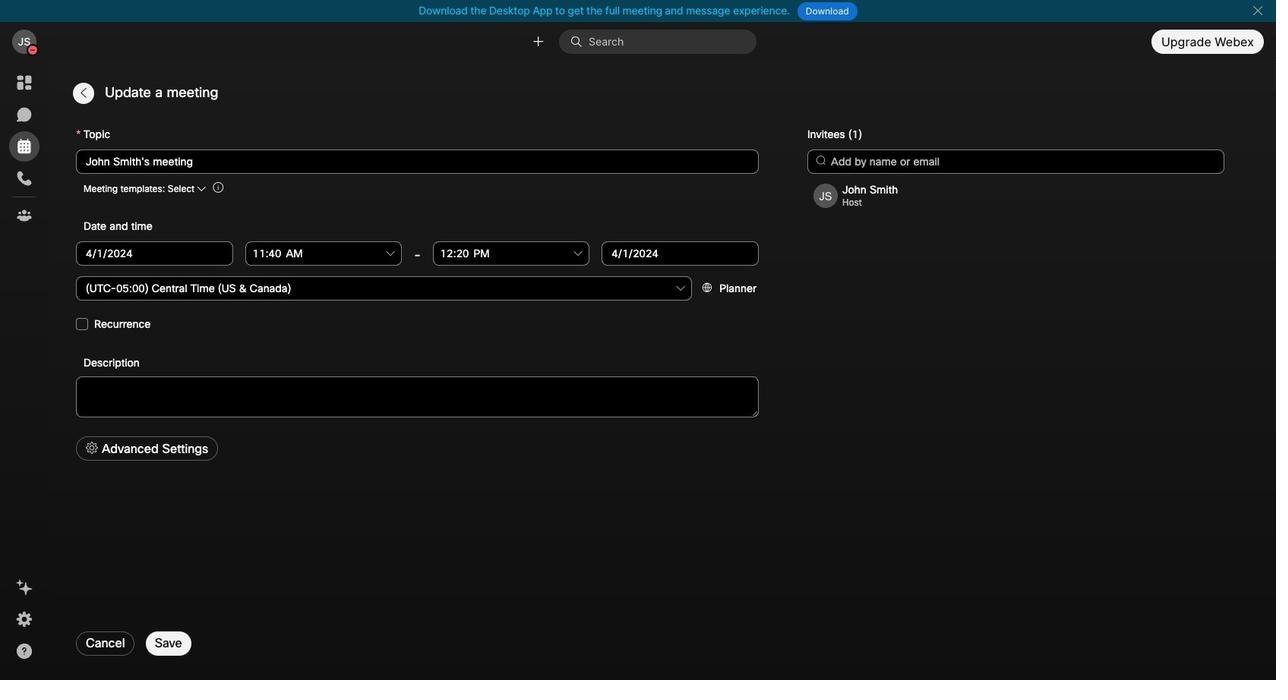 Task type: vqa. For each thing, say whether or not it's contained in the screenshot.
meetings "tab" on the top of the page
no



Task type: locate. For each thing, give the bounding box(es) containing it.
webex tab list
[[9, 68, 40, 231]]

navigation
[[0, 62, 49, 681]]



Task type: describe. For each thing, give the bounding box(es) containing it.
cancel_16 image
[[1252, 5, 1264, 17]]



